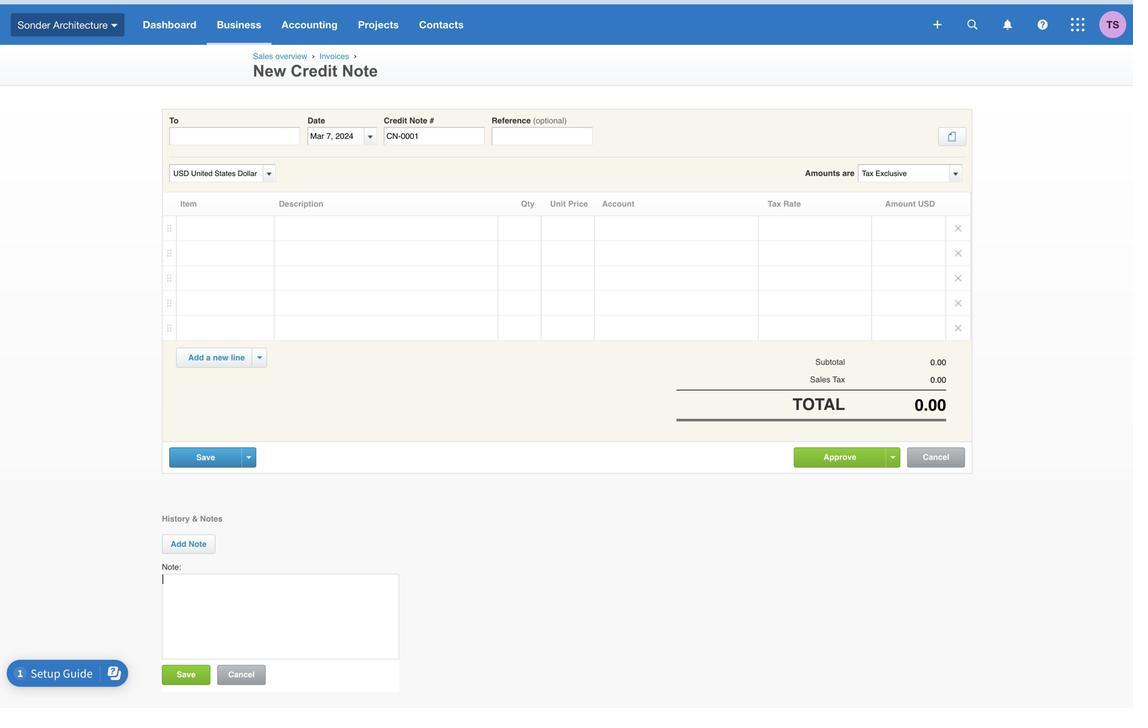 Task type: vqa. For each thing, say whether or not it's contained in the screenshot.
Note to the right
yes



Task type: locate. For each thing, give the bounding box(es) containing it.
add up note:
[[171, 540, 186, 549]]

projects button
[[348, 4, 409, 45]]

save
[[196, 453, 215, 462], [177, 670, 196, 680]]

item
[[180, 199, 197, 209]]

reference
[[492, 116, 531, 126]]

are
[[843, 169, 855, 178]]

1 horizontal spatial add
[[188, 353, 204, 363]]

sales up new
[[253, 52, 273, 61]]

None text field
[[492, 127, 593, 146], [859, 165, 950, 182], [846, 376, 947, 385], [846, 396, 947, 415], [492, 127, 593, 146], [859, 165, 950, 182], [846, 376, 947, 385], [846, 396, 947, 415]]

2 delete line item image from the top
[[947, 266, 971, 291]]

add left a
[[188, 353, 204, 363]]

save for save link
[[196, 453, 215, 462]]

sales inside 'sales overview › invoices › new credit note'
[[253, 52, 273, 61]]

0 horizontal spatial sales
[[253, 52, 273, 61]]

line
[[231, 353, 245, 363]]

0 vertical spatial cancel button
[[908, 448, 965, 467]]

tax down subtotal
[[833, 375, 846, 385]]

1 vertical spatial cancel
[[228, 670, 255, 680]]

(optional)
[[533, 116, 567, 126]]

svg image
[[1072, 18, 1085, 31], [968, 20, 978, 30], [1004, 20, 1013, 30], [111, 24, 118, 27]]

add note link
[[162, 535, 216, 554]]

0 horizontal spatial credit
[[291, 62, 338, 80]]

Note: text field
[[162, 574, 400, 660]]

sales
[[253, 52, 273, 61], [811, 375, 831, 385]]

1 vertical spatial sales
[[811, 375, 831, 385]]

sales overview link
[[253, 52, 308, 61]]

1 vertical spatial cancel button
[[218, 666, 265, 685]]

sales for sales tax
[[811, 375, 831, 385]]

1 horizontal spatial cancel
[[923, 453, 950, 462]]

note for credit note #
[[410, 116, 428, 126]]

1 vertical spatial save
[[177, 670, 196, 680]]

1 horizontal spatial credit
[[384, 116, 407, 126]]

history & notes
[[162, 514, 223, 524]]

save inside save link
[[196, 453, 215, 462]]

cancel button right save button
[[218, 666, 265, 685]]

add a new line
[[188, 353, 245, 363]]

svg image
[[1038, 20, 1048, 30], [934, 21, 942, 29]]

cancel button right more approve options... image
[[908, 448, 965, 467]]

approve link
[[795, 448, 886, 467]]

delete line item image
[[947, 216, 971, 241]]

sales down subtotal
[[811, 375, 831, 385]]

1 horizontal spatial note
[[342, 62, 378, 80]]

new
[[253, 62, 286, 80]]

0 horizontal spatial note
[[189, 540, 207, 549]]

0 vertical spatial add
[[188, 353, 204, 363]]

projects
[[358, 19, 399, 31]]

add note
[[171, 540, 207, 549]]

add a new line link
[[180, 349, 253, 367]]

0 horizontal spatial svg image
[[934, 21, 942, 29]]

cancel right save button
[[228, 670, 255, 680]]

unit
[[550, 199, 566, 209]]

svg image inside sonder architecture 'popup button'
[[111, 24, 118, 27]]

save inside save button
[[177, 670, 196, 680]]

overview
[[276, 52, 308, 61]]

sales tax
[[811, 375, 846, 385]]

delete line item image
[[947, 241, 971, 266], [947, 266, 971, 291], [947, 291, 971, 316], [947, 316, 971, 340]]

accounting button
[[272, 4, 348, 45]]

sales for sales overview › invoices › new credit note
[[253, 52, 273, 61]]

history
[[162, 514, 190, 524]]

reference (optional)
[[492, 116, 567, 126]]

› right invoices
[[354, 52, 357, 61]]

0 vertical spatial save
[[196, 453, 215, 462]]

›
[[312, 52, 315, 61], [354, 52, 357, 61]]

1 vertical spatial note
[[410, 116, 428, 126]]

1 vertical spatial credit
[[384, 116, 407, 126]]

1 horizontal spatial ›
[[354, 52, 357, 61]]

tax left rate
[[768, 199, 782, 209]]

ts
[[1107, 19, 1120, 31]]

credit
[[291, 62, 338, 80], [384, 116, 407, 126]]

1 horizontal spatial tax
[[833, 375, 846, 385]]

usd
[[919, 199, 936, 209]]

None text field
[[169, 127, 300, 146], [170, 165, 261, 182], [846, 358, 947, 367], [169, 127, 300, 146], [170, 165, 261, 182], [846, 358, 947, 367]]

a
[[206, 353, 211, 363]]

› left invoices
[[312, 52, 315, 61]]

note left #
[[410, 116, 428, 126]]

architecture
[[53, 19, 108, 31]]

2 vertical spatial note
[[189, 540, 207, 549]]

1 delete line item image from the top
[[947, 241, 971, 266]]

1 horizontal spatial cancel button
[[908, 448, 965, 467]]

tax
[[768, 199, 782, 209], [833, 375, 846, 385]]

accounting
[[282, 19, 338, 31]]

1 vertical spatial add
[[171, 540, 186, 549]]

0 vertical spatial credit
[[291, 62, 338, 80]]

note:
[[162, 563, 181, 572]]

amounts
[[806, 169, 841, 178]]

0 horizontal spatial ›
[[312, 52, 315, 61]]

price
[[568, 199, 588, 209]]

note down invoices
[[342, 62, 378, 80]]

add for add note
[[171, 540, 186, 549]]

note
[[342, 62, 378, 80], [410, 116, 428, 126], [189, 540, 207, 549]]

#
[[430, 116, 434, 126]]

cancel
[[923, 453, 950, 462], [228, 670, 255, 680]]

credit left #
[[384, 116, 407, 126]]

cancel right more approve options... image
[[923, 453, 950, 462]]

2 horizontal spatial note
[[410, 116, 428, 126]]

1 horizontal spatial sales
[[811, 375, 831, 385]]

credit note #
[[384, 116, 434, 126]]

note down & in the left bottom of the page
[[189, 540, 207, 549]]

0 horizontal spatial add
[[171, 540, 186, 549]]

0 vertical spatial sales
[[253, 52, 273, 61]]

save for save button
[[177, 670, 196, 680]]

add
[[188, 353, 204, 363], [171, 540, 186, 549]]

0 vertical spatial tax
[[768, 199, 782, 209]]

0 vertical spatial note
[[342, 62, 378, 80]]

amount usd
[[886, 199, 936, 209]]

2 › from the left
[[354, 52, 357, 61]]

4 delete line item image from the top
[[947, 316, 971, 340]]

credit down invoices
[[291, 62, 338, 80]]

cancel button
[[908, 448, 965, 467], [218, 666, 265, 685]]

save link
[[170, 448, 242, 467]]

credit inside 'sales overview › invoices › new credit note'
[[291, 62, 338, 80]]



Task type: describe. For each thing, give the bounding box(es) containing it.
&
[[192, 514, 198, 524]]

tax rate
[[768, 199, 801, 209]]

0 horizontal spatial cancel
[[228, 670, 255, 680]]

rate
[[784, 199, 801, 209]]

more approve options... image
[[891, 456, 896, 459]]

date
[[308, 116, 325, 126]]

save button
[[163, 666, 210, 685]]

0 horizontal spatial cancel button
[[218, 666, 265, 685]]

total
[[793, 395, 846, 414]]

approve
[[824, 453, 857, 462]]

to
[[169, 116, 179, 126]]

invoices link
[[320, 52, 349, 61]]

1 vertical spatial tax
[[833, 375, 846, 385]]

contacts
[[419, 19, 464, 31]]

amounts are
[[806, 169, 855, 178]]

invoices
[[320, 52, 349, 61]]

note inside 'sales overview › invoices › new credit note'
[[342, 62, 378, 80]]

note for add note
[[189, 540, 207, 549]]

1 horizontal spatial svg image
[[1038, 20, 1048, 30]]

Credit Note # text field
[[384, 127, 485, 146]]

dashboard link
[[133, 4, 207, 45]]

unit price
[[550, 199, 588, 209]]

qty
[[521, 199, 535, 209]]

sonder architecture
[[18, 19, 108, 31]]

1 › from the left
[[312, 52, 315, 61]]

ts button
[[1100, 4, 1134, 45]]

3 delete line item image from the top
[[947, 291, 971, 316]]

business button
[[207, 4, 272, 45]]

notes
[[200, 514, 223, 524]]

more add line options... image
[[257, 357, 262, 359]]

sonder
[[18, 19, 50, 31]]

Date text field
[[308, 128, 364, 145]]

dashboard
[[143, 19, 197, 31]]

account
[[602, 199, 635, 209]]

subtotal
[[816, 358, 846, 367]]

new
[[213, 353, 229, 363]]

sales overview › invoices › new credit note
[[253, 52, 378, 80]]

description
[[279, 199, 324, 209]]

sonder architecture button
[[0, 4, 133, 45]]

amount
[[886, 199, 916, 209]]

contacts button
[[409, 4, 474, 45]]

0 vertical spatial cancel
[[923, 453, 950, 462]]

0 horizontal spatial tax
[[768, 199, 782, 209]]

add for add a new line
[[188, 353, 204, 363]]

business
[[217, 19, 262, 31]]

more save options... image
[[247, 456, 251, 459]]



